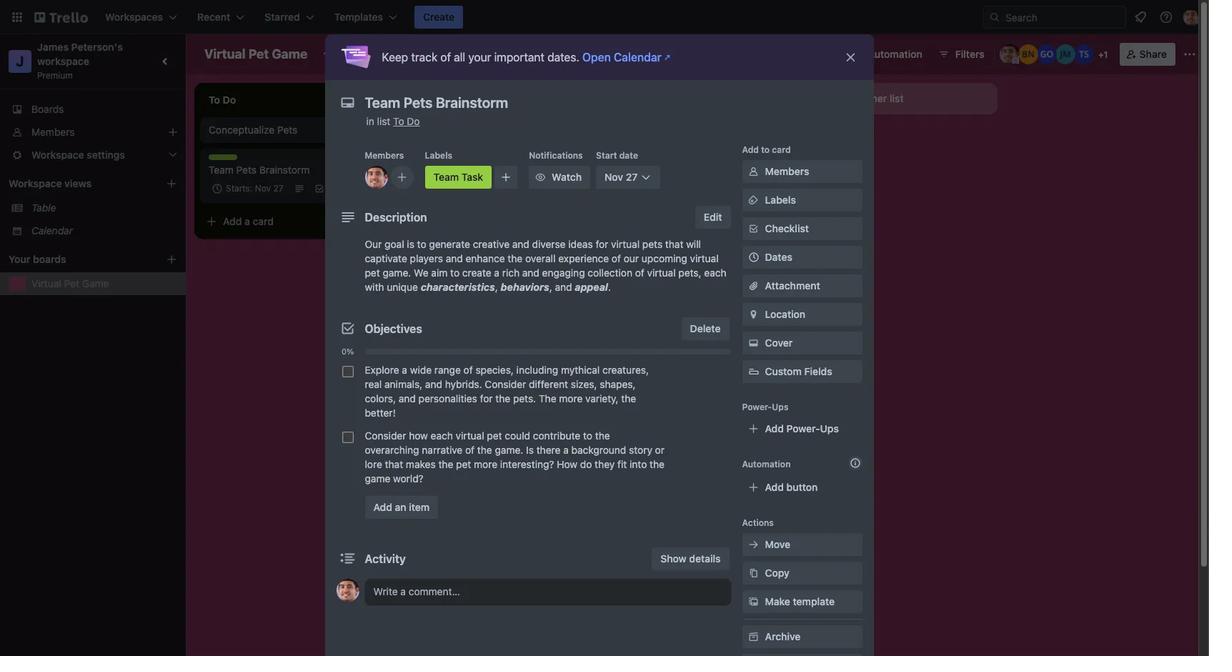 Task type: describe. For each thing, give the bounding box(es) containing it.
each inside our goal is to generate creative and diverse ideas for virtual pets that will captivate players and enhance the overall experience of our upcoming virtual pet game. we aim to create a rich and engaging collection of virtual pets, each with unique
[[704, 267, 727, 279]]

1 vertical spatial automation
[[742, 459, 791, 470]]

engaging
[[542, 267, 585, 279]]

workspace visible
[[369, 48, 455, 60]]

our
[[365, 238, 382, 250]]

custom fields
[[765, 365, 832, 377]]

create from template… image
[[366, 216, 377, 227]]

description
[[365, 211, 427, 224]]

workspace for workspace visible
[[369, 48, 422, 60]]

premium
[[37, 70, 73, 81]]

automation inside button
[[868, 48, 922, 60]]

workspace visible button
[[343, 43, 463, 66]]

2 , from the left
[[549, 281, 552, 293]]

a inside our goal is to generate creative and diverse ideas for virtual pets that will captivate players and enhance the overall experience of our upcoming virtual pet game. we aim to create a rich and engaging collection of virtual pets, each with unique
[[494, 267, 500, 279]]

experience
[[558, 252, 609, 264]]

add another list
[[829, 92, 904, 104]]

upcoming
[[642, 252, 687, 264]]

calendar link
[[31, 224, 177, 238]]

create
[[423, 11, 455, 23]]

creatures,
[[602, 364, 649, 376]]

virtual up our
[[611, 238, 640, 250]]

story
[[629, 444, 652, 456]]

0 vertical spatial labels
[[425, 150, 452, 161]]

virtual pet game inside text box
[[204, 46, 308, 61]]

or
[[655, 444, 665, 456]]

and down animals,
[[399, 392, 416, 405]]

open calendar button
[[582, 46, 662, 68]]

conceptualize pets
[[209, 124, 298, 136]]

game. inside our goal is to generate creative and diverse ideas for virtual pets that will captivate players and enhance the overall experience of our upcoming virtual pet game. we aim to create a rich and engaging collection of virtual pets, each with unique
[[383, 267, 411, 279]]

0 vertical spatial color: bold lime, title: "team task" element
[[209, 154, 252, 165]]

notifications
[[529, 150, 583, 161]]

show
[[661, 552, 687, 565]]

show details
[[661, 552, 721, 565]]

Explore a wide range of species, including mythical creatures, real animals, and hybrids. Consider different sizes, shapes, colors, and personalities for the pets. The more variety, the better! checkbox
[[342, 366, 353, 377]]

move link
[[742, 533, 862, 556]]

and down 'engaging'
[[555, 281, 572, 293]]

edit button
[[695, 206, 731, 229]]

2 vertical spatial members
[[765, 165, 809, 177]]

game
[[365, 472, 390, 485]]

do
[[407, 115, 420, 127]]

sm image for automation
[[848, 43, 868, 63]]

will
[[686, 238, 701, 250]]

add for add to card
[[742, 144, 759, 155]]

0 vertical spatial calendar
[[614, 51, 662, 64]]

a inside consider how each virtual pet could contribute to the overarching narrative of the game. is there a background story or lore that makes the pet more interesting? how do they fit into the game world?
[[563, 444, 569, 456]]

share
[[1140, 48, 1167, 60]]

0 horizontal spatial 27
[[273, 183, 283, 194]]

j
[[16, 53, 24, 69]]

sm image for move
[[746, 537, 761, 552]]

pet inside virtual pet game link
[[64, 277, 79, 289]]

characteristics , behaviors , and appeal .
[[421, 281, 611, 293]]

1 vertical spatial table
[[31, 202, 56, 214]]

the down shapes,
[[621, 392, 636, 405]]

add for add an item
[[373, 501, 392, 513]]

they
[[595, 458, 615, 470]]

unique
[[387, 281, 418, 293]]

another
[[851, 92, 887, 104]]

starts:
[[226, 183, 253, 194]]

cover
[[765, 337, 793, 349]]

filters button
[[934, 43, 989, 66]]

customize views image
[[595, 47, 609, 61]]

interesting?
[[500, 458, 554, 470]]

+ 1
[[1098, 49, 1108, 60]]

keep track of all your important dates. open calendar
[[382, 51, 662, 64]]

0 notifications image
[[1132, 9, 1149, 26]]

add for add a card
[[223, 215, 242, 227]]

captivate
[[365, 252, 407, 264]]

james
[[37, 41, 69, 53]]

range
[[434, 364, 461, 376]]

enhance
[[466, 252, 505, 264]]

2 horizontal spatial pet
[[487, 430, 502, 442]]

team for team task team pets brainstorm
[[209, 154, 231, 165]]

0%
[[342, 347, 354, 356]]

and down wide
[[425, 378, 442, 390]]

team pets brainstorm link
[[209, 163, 374, 177]]

wide
[[410, 364, 432, 376]]

for inside our goal is to generate creative and diverse ideas for virtual pets that will captivate players and enhance the overall experience of our upcoming virtual pet game. we aim to create a rich and engaging collection of virtual pets, each with unique
[[596, 238, 608, 250]]

add a card button
[[200, 210, 360, 233]]

consider inside explore a wide range of species, including mythical creatures, real animals, and hybrids. consider different sizes, shapes, colors, and personalities for the pets. the more variety, the better!
[[485, 378, 526, 390]]

1
[[1104, 49, 1108, 60]]

0 vertical spatial members link
[[0, 121, 186, 144]]

pets
[[642, 238, 663, 250]]

conceptualize pets link
[[209, 123, 374, 137]]

1 vertical spatial list
[[377, 115, 390, 127]]

dates
[[765, 251, 793, 263]]

how
[[557, 458, 578, 470]]

board link
[[466, 43, 527, 66]]

0 horizontal spatial game
[[82, 277, 109, 289]]

0 horizontal spatial james peterson (jamespeterson93) image
[[336, 579, 359, 602]]

task for team task
[[462, 171, 483, 183]]

pet inside virtual pet game text box
[[248, 46, 269, 61]]

27 inside button
[[626, 171, 638, 183]]

1 horizontal spatial pets
[[277, 124, 298, 136]]

important
[[494, 51, 545, 64]]

create
[[462, 267, 491, 279]]

sm image for checklist
[[746, 222, 761, 236]]

checklist
[[765, 222, 809, 234]]

an
[[395, 501, 406, 513]]

could
[[505, 430, 530, 442]]

visible
[[424, 48, 455, 60]]

into
[[630, 458, 647, 470]]

add a card
[[223, 215, 274, 227]]

labels inside labels 'link'
[[765, 194, 796, 206]]

1 , from the left
[[495, 281, 498, 293]]

pets,
[[679, 267, 702, 279]]

add members to card image
[[396, 170, 408, 184]]

species,
[[476, 364, 514, 376]]

Search field
[[1001, 6, 1126, 28]]

checklist link
[[742, 217, 862, 240]]

delete link
[[682, 317, 729, 340]]

0 horizontal spatial nov
[[255, 183, 271, 194]]

overall
[[525, 252, 556, 264]]

our goal is to generate creative and diverse ideas for virtual pets that will captivate players and enhance the overall experience of our upcoming virtual pet game. we aim to create a rich and engaging collection of virtual pets, each with unique
[[365, 238, 727, 293]]

views
[[64, 177, 92, 189]]

power- inside add power-ups link
[[787, 422, 820, 435]]

open information menu image
[[1159, 10, 1174, 24]]

is
[[526, 444, 534, 456]]

copy link
[[742, 562, 862, 585]]

add board image
[[166, 254, 177, 265]]

1 horizontal spatial table link
[[530, 43, 588, 66]]

shapes,
[[600, 378, 636, 390]]

of left 'all'
[[441, 51, 451, 64]]

.
[[608, 281, 611, 293]]

fit
[[618, 458, 627, 470]]

each inside consider how each virtual pet could contribute to the overarching narrative of the game. is there a background story or lore that makes the pet more interesting? how do they fit into the game world?
[[431, 430, 453, 442]]

how
[[409, 430, 428, 442]]

colors,
[[365, 392, 396, 405]]

in
[[366, 115, 374, 127]]

add for add power-ups
[[765, 422, 784, 435]]

copy
[[765, 567, 790, 579]]

variety,
[[585, 392, 619, 405]]

Board name text field
[[197, 43, 315, 66]]

location link
[[742, 303, 862, 326]]

objectives
[[365, 322, 422, 335]]

1 vertical spatial james peterson (jamespeterson93) image
[[360, 180, 377, 197]]

of inside consider how each virtual pet could contribute to the overarching narrative of the game. is there a background story or lore that makes the pet more interesting? how do they fit into the game world?
[[465, 444, 475, 456]]



Task type: vqa. For each thing, say whether or not it's contained in the screenshot.
"engaging"
yes



Task type: locate. For each thing, give the bounding box(es) containing it.
Consider how each virtual pet could contribute to the overarching narrative of the game. Is there a background story or lore that makes the pet more interesting? How do they fit into the game world? checkbox
[[342, 432, 353, 443]]

calendar up boards
[[31, 224, 73, 237]]

1 vertical spatial virtual pet game
[[31, 277, 109, 289]]

0 horizontal spatial pet
[[64, 277, 79, 289]]

table link up calendar link
[[31, 201, 177, 215]]

ups
[[772, 402, 789, 412], [820, 422, 839, 435]]

and up overall
[[512, 238, 530, 250]]

add inside "add an item" button
[[373, 501, 392, 513]]

automation button
[[848, 43, 931, 66]]

brainstorm
[[259, 164, 310, 176]]

27 down brainstorm
[[273, 183, 283, 194]]

add button
[[765, 481, 818, 493]]

create a view image
[[166, 178, 177, 189]]

card
[[772, 144, 791, 155], [253, 215, 274, 227]]

behaviors
[[501, 281, 549, 293]]

virtual pet game link
[[31, 277, 177, 291]]

to right is
[[417, 238, 426, 250]]

0 horizontal spatial that
[[385, 458, 403, 470]]

1 vertical spatial for
[[480, 392, 493, 405]]

0 horizontal spatial automation
[[742, 459, 791, 470]]

1 horizontal spatial calendar
[[614, 51, 662, 64]]

keep
[[382, 51, 408, 64]]

of down our
[[635, 267, 645, 279]]

1 vertical spatial members link
[[742, 160, 862, 183]]

add inside add a card "button"
[[223, 215, 242, 227]]

sm image inside archive link
[[746, 630, 761, 644]]

labels up the checklist in the top of the page
[[765, 194, 796, 206]]

2 vertical spatial james peterson (jamespeterson93) image
[[336, 579, 359, 602]]

1 horizontal spatial more
[[559, 392, 583, 405]]

team for team task
[[433, 171, 459, 183]]

1 horizontal spatial task
[[462, 171, 483, 183]]

in list to do
[[366, 115, 420, 127]]

0 horizontal spatial color: bold lime, title: "team task" element
[[209, 154, 252, 165]]

of right narrative
[[465, 444, 475, 456]]

details
[[689, 552, 721, 565]]

0 vertical spatial list
[[890, 92, 904, 104]]

members link up labels 'link'
[[742, 160, 862, 183]]

game inside text box
[[272, 46, 308, 61]]

show menu image
[[1183, 47, 1197, 61]]

and up behaviors
[[522, 267, 540, 279]]

sm image up add another list
[[848, 43, 868, 63]]

rich
[[502, 267, 520, 279]]

make
[[765, 595, 790, 607]]

sm image inside cover link
[[746, 336, 761, 350]]

2 horizontal spatial james peterson (jamespeterson93) image
[[1184, 9, 1201, 26]]

1 horizontal spatial automation
[[868, 48, 922, 60]]

sm image left watch
[[533, 170, 548, 184]]

there
[[537, 444, 561, 456]]

james peterson's workspace link
[[37, 41, 125, 67]]

None text field
[[358, 90, 829, 116]]

that
[[665, 238, 684, 250], [385, 458, 403, 470]]

Write a comment text field
[[365, 579, 731, 605]]

the right narrative
[[477, 444, 492, 456]]

virtual inside text box
[[204, 46, 245, 61]]

that down 'overarching'
[[385, 458, 403, 470]]

0 vertical spatial james peterson (jamespeterson93) image
[[1000, 44, 1020, 64]]

and down generate
[[446, 252, 463, 264]]

pet left could in the left bottom of the page
[[487, 430, 502, 442]]

1 vertical spatial ups
[[820, 422, 839, 435]]

gary orlando (garyorlando) image
[[1037, 44, 1057, 64]]

sm image left cover
[[746, 336, 761, 350]]

tara schultz (taraschultz7) image
[[1074, 44, 1094, 64]]

0 horizontal spatial ups
[[772, 402, 789, 412]]

1 horizontal spatial labels
[[765, 194, 796, 206]]

to do link
[[393, 115, 420, 127]]

1 horizontal spatial game
[[272, 46, 308, 61]]

edit
[[704, 211, 722, 223]]

appeal
[[575, 281, 608, 293]]

goal
[[385, 238, 404, 250]]

card for add a card
[[253, 215, 274, 227]]

0 horizontal spatial virtual
[[31, 277, 61, 289]]

virtual inside consider how each virtual pet could contribute to the overarching narrative of the game. is there a background story or lore that makes the pet more interesting? how do they fit into the game world?
[[456, 430, 484, 442]]

custom
[[765, 365, 802, 377]]

0 vertical spatial table link
[[530, 43, 588, 66]]

sm image down actions
[[746, 537, 761, 552]]

1 vertical spatial color: bold lime, title: "team task" element
[[425, 166, 492, 189]]

add an item
[[373, 501, 430, 513]]

sm image left archive
[[746, 630, 761, 644]]

table link left customize views icon
[[530, 43, 588, 66]]

james peterson (jamespeterson93) image left gary orlando (garyorlando) icon
[[1000, 44, 1020, 64]]

game down your boards with 1 items element
[[82, 277, 109, 289]]

explore
[[365, 364, 399, 376]]

james peterson (jamespeterson93) image
[[1184, 9, 1201, 26], [365, 166, 388, 189], [336, 579, 359, 602]]

sm image down add to card
[[746, 164, 761, 179]]

james peterson (jamespeterson93) image
[[1000, 44, 1020, 64], [360, 180, 377, 197]]

0 vertical spatial automation
[[868, 48, 922, 60]]

to up background
[[583, 430, 592, 442]]

sm image
[[848, 43, 868, 63], [746, 537, 761, 552], [746, 566, 761, 580], [746, 595, 761, 609], [746, 630, 761, 644]]

virtual down upcoming
[[647, 267, 676, 279]]

1 horizontal spatial 27
[[626, 171, 638, 183]]

mythical
[[561, 364, 600, 376]]

sm image inside labels 'link'
[[746, 193, 761, 207]]

sm image left make
[[746, 595, 761, 609]]

sm image inside automation button
[[848, 43, 868, 63]]

ups up add power-ups
[[772, 402, 789, 412]]

workspace left views
[[9, 177, 62, 189]]

more inside explore a wide range of species, including mythical creatures, real animals, and hybrids. consider different sizes, shapes, colors, and personalities for the pets. the more variety, the better!
[[559, 392, 583, 405]]

power- down custom at the bottom
[[742, 402, 772, 412]]

0 vertical spatial workspace
[[369, 48, 422, 60]]

card for add to card
[[772, 144, 791, 155]]

more left 'interesting?' on the left of the page
[[474, 458, 497, 470]]

0 vertical spatial pets
[[277, 124, 298, 136]]

1 horizontal spatial ,
[[549, 281, 552, 293]]

0 vertical spatial pet
[[365, 267, 380, 279]]

and
[[512, 238, 530, 250], [446, 252, 463, 264], [522, 267, 540, 279], [555, 281, 572, 293], [425, 378, 442, 390], [399, 392, 416, 405]]

1 vertical spatial game
[[82, 277, 109, 289]]

0 horizontal spatial table link
[[31, 201, 177, 215]]

a up animals,
[[402, 364, 407, 376]]

sm image for members
[[746, 164, 761, 179]]

1 horizontal spatial game.
[[495, 444, 523, 456]]

your boards with 1 items element
[[9, 251, 144, 268]]

contribute
[[533, 430, 581, 442]]

1 vertical spatial card
[[253, 215, 274, 227]]

, down 'engaging'
[[549, 281, 552, 293]]

search image
[[989, 11, 1001, 23]]

james peterson's workspace premium
[[37, 41, 125, 81]]

add inside add button button
[[765, 481, 784, 493]]

members down boards
[[31, 126, 75, 138]]

1 horizontal spatial color: bold lime, title: "team task" element
[[425, 166, 492, 189]]

jeremy miller (jeremymiller198) image
[[1055, 44, 1075, 64]]

template
[[793, 595, 835, 607]]

more inside consider how each virtual pet could contribute to the overarching narrative of the game. is there a background story or lore that makes the pet more interesting? how do they fit into the game world?
[[474, 458, 497, 470]]

0 vertical spatial task
[[233, 154, 252, 165]]

automation up add another list button
[[868, 48, 922, 60]]

1 horizontal spatial power-
[[787, 422, 820, 435]]

sm image inside 'checklist' "link"
[[746, 222, 761, 236]]

1 horizontal spatial ups
[[820, 422, 839, 435]]

, left behaviors
[[495, 281, 498, 293]]

0 horizontal spatial table
[[31, 202, 56, 214]]

virtual down will
[[690, 252, 719, 264]]

card inside "button"
[[253, 215, 274, 227]]

sm image right edit button
[[746, 193, 761, 207]]

to up characteristics
[[450, 267, 460, 279]]

different
[[529, 378, 568, 390]]

list inside add another list button
[[890, 92, 904, 104]]

automation up add button
[[742, 459, 791, 470]]

card down starts: nov 27
[[253, 215, 274, 227]]

nov 27
[[605, 171, 638, 183]]

to inside consider how each virtual pet could contribute to the overarching narrative of the game. is there a background story or lore that makes the pet more interesting? how do they fit into the game world?
[[583, 430, 592, 442]]

pets up starts:
[[236, 164, 257, 176]]

0 horizontal spatial for
[[480, 392, 493, 405]]

0 horizontal spatial members
[[31, 126, 75, 138]]

0 horizontal spatial power-
[[742, 402, 772, 412]]

including
[[516, 364, 558, 376]]

1 vertical spatial each
[[431, 430, 453, 442]]

table down the workspace views
[[31, 202, 56, 214]]

0 vertical spatial pet
[[248, 46, 269, 61]]

actions
[[742, 517, 774, 528]]

game. up unique
[[383, 267, 411, 279]]

add inside add another list button
[[829, 92, 848, 104]]

show details link
[[652, 547, 729, 570]]

task up creative
[[462, 171, 483, 183]]

add another list button
[[803, 83, 998, 114]]

primary element
[[0, 0, 1209, 34]]

1 horizontal spatial workspace
[[369, 48, 422, 60]]

0 horizontal spatial consider
[[365, 430, 406, 442]]

dates.
[[548, 51, 579, 64]]

1 vertical spatial workspace
[[9, 177, 62, 189]]

0 vertical spatial game.
[[383, 267, 411, 279]]

1 horizontal spatial virtual
[[204, 46, 245, 61]]

consider inside consider how each virtual pet could contribute to the overarching narrative of the game. is there a background story or lore that makes the pet more interesting? how do they fit into the game world?
[[365, 430, 406, 442]]

task for team task team pets brainstorm
[[233, 154, 252, 165]]

members link down boards
[[0, 121, 186, 144]]

pets.
[[513, 392, 536, 405]]

1 horizontal spatial members
[[365, 150, 404, 161]]

automation
[[868, 48, 922, 60], [742, 459, 791, 470]]

that inside our goal is to generate creative and diverse ideas for virtual pets that will captivate players and enhance the overall experience of our upcoming virtual pet game. we aim to create a rich and engaging collection of virtual pets, each with unique
[[665, 238, 684, 250]]

members up add members to card icon on the left top of the page
[[365, 150, 404, 161]]

team task team pets brainstorm
[[209, 154, 310, 176]]

animals,
[[385, 378, 423, 390]]

consider down species,
[[485, 378, 526, 390]]

1 horizontal spatial consider
[[485, 378, 526, 390]]

each right pets,
[[704, 267, 727, 279]]

sm image for watch
[[533, 170, 548, 184]]

cover link
[[742, 332, 862, 354]]

pet inside our goal is to generate creative and diverse ideas for virtual pets that will captivate players and enhance the overall experience of our upcoming virtual pet game. we aim to create a rich and engaging collection of virtual pets, each with unique
[[365, 267, 380, 279]]

0 horizontal spatial each
[[431, 430, 453, 442]]

1 horizontal spatial for
[[596, 238, 608, 250]]

0 horizontal spatial pets
[[236, 164, 257, 176]]

game
[[272, 46, 308, 61], [82, 277, 109, 289]]

the
[[539, 392, 556, 405]]

a
[[245, 215, 250, 227], [494, 267, 500, 279], [402, 364, 407, 376], [563, 444, 569, 456]]

the down narrative
[[438, 458, 453, 470]]

list right the another
[[890, 92, 904, 104]]

a inside "button"
[[245, 215, 250, 227]]

1 vertical spatial members
[[365, 150, 404, 161]]

workspace for workspace views
[[9, 177, 62, 189]]

workspace views
[[9, 177, 92, 189]]

do
[[580, 458, 592, 470]]

ups down fields
[[820, 422, 839, 435]]

0 vertical spatial consider
[[485, 378, 526, 390]]

overarching
[[365, 444, 419, 456]]

the left pets.
[[495, 392, 510, 405]]

0 horizontal spatial card
[[253, 215, 274, 227]]

2 horizontal spatial members
[[765, 165, 809, 177]]

sm image left the checklist in the top of the page
[[746, 222, 761, 236]]

narrative
[[422, 444, 463, 456]]

sm image for location
[[746, 307, 761, 322]]

0 vertical spatial table
[[554, 48, 579, 60]]

pet up with
[[365, 267, 380, 279]]

add for add button
[[765, 481, 784, 493]]

we
[[414, 267, 429, 279]]

sm image for labels
[[746, 193, 761, 207]]

1 horizontal spatial james peterson (jamespeterson93) image
[[1000, 44, 1020, 64]]

start
[[596, 150, 617, 161]]

0 vertical spatial card
[[772, 144, 791, 155]]

share button
[[1120, 43, 1176, 66]]

sm image for make template
[[746, 595, 761, 609]]

for right ideas
[[596, 238, 608, 250]]

0 horizontal spatial game.
[[383, 267, 411, 279]]

to up labels 'link'
[[761, 144, 770, 155]]

star or unstar board image
[[323, 49, 335, 60]]

a inside explore a wide range of species, including mythical creatures, real animals, and hybrids. consider different sizes, shapes, colors, and personalities for the pets. the more variety, the better!
[[402, 364, 407, 376]]

1 vertical spatial pet
[[64, 277, 79, 289]]

virtual
[[611, 238, 640, 250], [690, 252, 719, 264], [647, 267, 676, 279], [456, 430, 484, 442]]

of left our
[[612, 252, 621, 264]]

1 horizontal spatial virtual pet game
[[204, 46, 308, 61]]

sm image for copy
[[746, 566, 761, 580]]

pets inside team task team pets brainstorm
[[236, 164, 257, 176]]

1 horizontal spatial list
[[890, 92, 904, 104]]

players
[[410, 252, 443, 264]]

workspace left "visible"
[[369, 48, 422, 60]]

virtual
[[204, 46, 245, 61], [31, 277, 61, 289]]

pet left "star or unstar board" "image"
[[248, 46, 269, 61]]

color: bold lime, title: "team task" element up starts:
[[209, 154, 252, 165]]

1 vertical spatial game.
[[495, 444, 523, 456]]

sm image for cover
[[746, 336, 761, 350]]

workspace inside button
[[369, 48, 422, 60]]

of inside explore a wide range of species, including mythical creatures, real animals, and hybrids. consider different sizes, shapes, colors, and personalities for the pets. the more variety, the better!
[[464, 364, 473, 376]]

0
[[328, 183, 333, 194]]

game. inside consider how each virtual pet could contribute to the overarching narrative of the game. is there a background story or lore that makes the pet more interesting? how do they fit into the game world?
[[495, 444, 523, 456]]

sm image for archive
[[746, 630, 761, 644]]

calendar right customize views icon
[[614, 51, 662, 64]]

a left rich
[[494, 267, 500, 279]]

the inside our goal is to generate creative and diverse ideas for virtual pets that will captivate players and enhance the overall experience of our upcoming virtual pet game. we aim to create a rich and engaging collection of virtual pets, each with unique
[[508, 252, 523, 264]]

1 vertical spatial calendar
[[31, 224, 73, 237]]

task up starts:
[[233, 154, 252, 165]]

hybrids.
[[445, 378, 482, 390]]

the up rich
[[508, 252, 523, 264]]

0 vertical spatial power-
[[742, 402, 772, 412]]

each up narrative
[[431, 430, 453, 442]]

sm image inside copy link
[[746, 566, 761, 580]]

0 vertical spatial each
[[704, 267, 727, 279]]

0 vertical spatial members
[[31, 126, 75, 138]]

for down hybrids.
[[480, 392, 493, 405]]

list right in
[[377, 115, 390, 127]]

world?
[[393, 472, 424, 485]]

sm image inside members link
[[746, 164, 761, 179]]

sm image left copy
[[746, 566, 761, 580]]

1 vertical spatial virtual
[[31, 277, 61, 289]]

0 horizontal spatial workspace
[[9, 177, 62, 189]]

power- down power-ups
[[787, 422, 820, 435]]

members down add to card
[[765, 165, 809, 177]]

0 vertical spatial game
[[272, 46, 308, 61]]

labels up team task
[[425, 150, 452, 161]]

1 vertical spatial pet
[[487, 430, 502, 442]]

consider how each virtual pet could contribute to the overarching narrative of the game. is there a background story or lore that makes the pet more interesting? how do they fit into the game world?
[[365, 430, 665, 485]]

1 horizontal spatial table
[[554, 48, 579, 60]]

0 vertical spatial for
[[596, 238, 608, 250]]

consider
[[485, 378, 526, 390], [365, 430, 406, 442]]

list
[[890, 92, 904, 104], [377, 115, 390, 127]]

game left "star or unstar board" "image"
[[272, 46, 308, 61]]

sm image inside watch button
[[533, 170, 548, 184]]

color: bold lime, title: "team task" element right add members to card icon on the left top of the page
[[425, 166, 492, 189]]

power-ups
[[742, 402, 789, 412]]

a down starts: nov 27
[[245, 215, 250, 227]]

nov inside nov 27 button
[[605, 171, 623, 183]]

1 horizontal spatial james peterson (jamespeterson93) image
[[365, 166, 388, 189]]

0 horizontal spatial task
[[233, 154, 252, 165]]

ideas
[[568, 238, 593, 250]]

workspace
[[369, 48, 422, 60], [9, 177, 62, 189]]

0 vertical spatial that
[[665, 238, 684, 250]]

of up hybrids.
[[464, 364, 473, 376]]

1 vertical spatial that
[[385, 458, 403, 470]]

pets up brainstorm
[[277, 124, 298, 136]]

all
[[454, 51, 465, 64]]

table left 'open'
[[554, 48, 579, 60]]

task inside team task team pets brainstorm
[[233, 154, 252, 165]]

location
[[765, 308, 806, 320]]

archive link
[[742, 625, 862, 648]]

that up upcoming
[[665, 238, 684, 250]]

pet down narrative
[[456, 458, 471, 470]]

james peterson (jamespeterson93) image up create from template… image
[[360, 180, 377, 197]]

0 vertical spatial ups
[[772, 402, 789, 412]]

generate
[[429, 238, 470, 250]]

game. down could in the left bottom of the page
[[495, 444, 523, 456]]

sm image inside move 'link'
[[746, 537, 761, 552]]

real
[[365, 378, 382, 390]]

1 vertical spatial table link
[[31, 201, 177, 215]]

more down sizes,
[[559, 392, 583, 405]]

labels
[[425, 150, 452, 161], [765, 194, 796, 206]]

2 vertical spatial pet
[[456, 458, 471, 470]]

0 horizontal spatial james peterson (jamespeterson93) image
[[360, 180, 377, 197]]

0 horizontal spatial ,
[[495, 281, 498, 293]]

virtual up narrative
[[456, 430, 484, 442]]

members link
[[0, 121, 186, 144], [742, 160, 862, 183]]

peterson's
[[71, 41, 123, 53]]

sm image inside make template 'link'
[[746, 595, 761, 609]]

1 horizontal spatial that
[[665, 238, 684, 250]]

board
[[490, 48, 518, 60]]

the up background
[[595, 430, 610, 442]]

characteristics
[[421, 281, 495, 293]]

1 vertical spatial more
[[474, 458, 497, 470]]

color: bold lime, title: "team task" element
[[209, 154, 252, 165], [425, 166, 492, 189]]

consider up 'overarching'
[[365, 430, 406, 442]]

add inside add power-ups link
[[765, 422, 784, 435]]

nov down team task team pets brainstorm
[[255, 183, 271, 194]]

card up labels 'link'
[[772, 144, 791, 155]]

objectives group
[[336, 359, 731, 490]]

a up the how
[[563, 444, 569, 456]]

the down or
[[650, 458, 665, 470]]

add for add another list
[[829, 92, 848, 104]]

0 vertical spatial virtual pet game
[[204, 46, 308, 61]]

1 vertical spatial pets
[[236, 164, 257, 176]]

sm image
[[746, 164, 761, 179], [533, 170, 548, 184], [746, 193, 761, 207], [746, 222, 761, 236], [746, 307, 761, 322], [746, 336, 761, 350]]

pet
[[248, 46, 269, 61], [64, 277, 79, 289]]

1 vertical spatial labels
[[765, 194, 796, 206]]

27 down date
[[626, 171, 638, 183]]

collection
[[588, 267, 633, 279]]

pet down your boards with 1 items element
[[64, 277, 79, 289]]

nov down 'start date'
[[605, 171, 623, 183]]

1 horizontal spatial pet
[[248, 46, 269, 61]]

archive
[[765, 630, 801, 643]]

for inside explore a wide range of species, including mythical creatures, real animals, and hybrids. consider different sizes, shapes, colors, and personalities for the pets. the more variety, the better!
[[480, 392, 493, 405]]

watch button
[[529, 166, 590, 189]]

sm image left location
[[746, 307, 761, 322]]

ben nelson (bennelson96) image
[[1018, 44, 1038, 64]]

sm image inside "location" link
[[746, 307, 761, 322]]

that inside consider how each virtual pet could contribute to the overarching narrative of the game. is there a background story or lore that makes the pet more interesting? how do they fit into the game world?
[[385, 458, 403, 470]]

1 horizontal spatial members link
[[742, 160, 862, 183]]

attachment
[[765, 279, 820, 292]]



